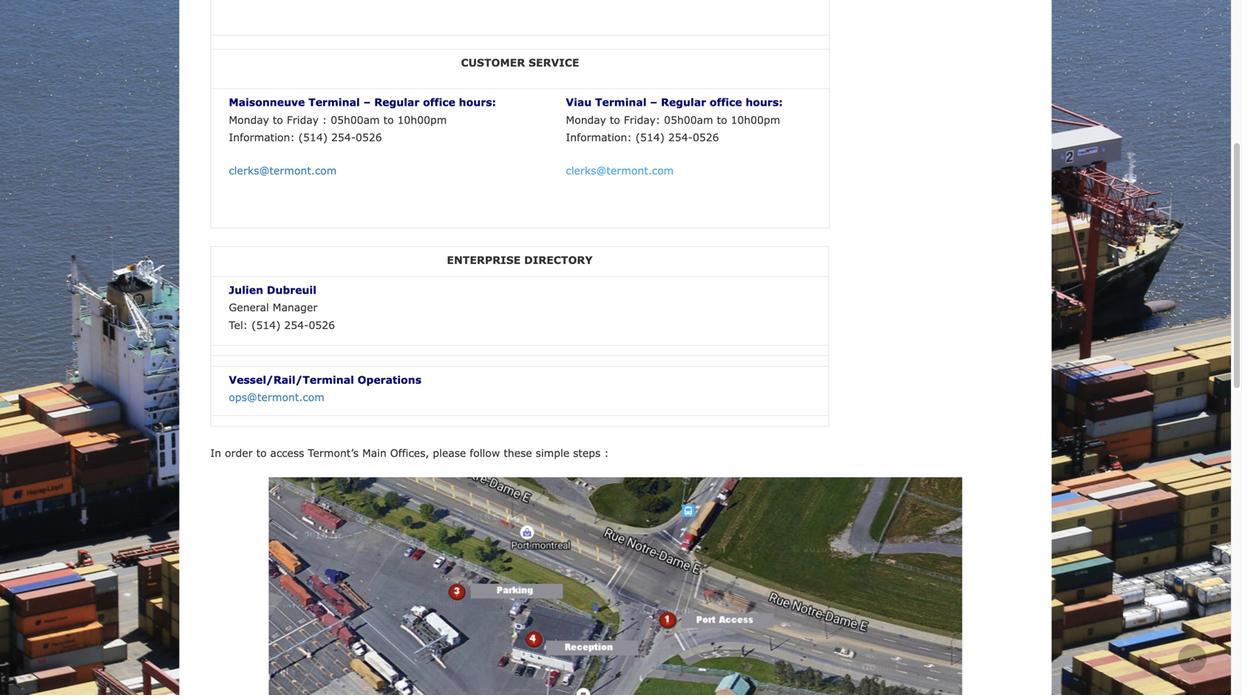 Task type: vqa. For each thing, say whether or not it's contained in the screenshot.
hours: in the Maisonneuve Terminal – Regular office hours: Monday to Friday : 05h00am to 10h00pm Information: (514) 254-0526
yes



Task type: locate. For each thing, give the bounding box(es) containing it.
1 05h00am from the left
[[331, 113, 380, 126]]

1 horizontal spatial –
[[650, 96, 658, 108]]

10h00pm
[[397, 113, 447, 126], [731, 113, 780, 126]]

monday for maisonneuve
[[229, 113, 269, 126]]

viau
[[566, 96, 592, 108]]

2 – from the left
[[650, 96, 658, 108]]

2 horizontal spatial 254-
[[668, 131, 693, 144]]

simple
[[536, 447, 570, 459]]

1 horizontal spatial clerks@termont.com link
[[566, 164, 674, 177]]

clerks@termont.com link down the friday:
[[566, 164, 674, 177]]

monday inside viau terminal – regular office hours: monday to friday: 05h00am to 10h00pm information: (514) 254-0526
[[566, 113, 606, 126]]

0526
[[356, 131, 382, 144], [693, 131, 719, 144], [309, 319, 335, 331]]

terminal inside viau terminal – regular office hours: monday to friday: 05h00am to 10h00pm information: (514) 254-0526
[[595, 96, 647, 108]]

1 horizontal spatial :
[[604, 447, 609, 459]]

terminal for friday:
[[595, 96, 647, 108]]

0 horizontal spatial 05h00am
[[331, 113, 380, 126]]

– inside viau terminal – regular office hours: monday to friday: 05h00am to 10h00pm information: (514) 254-0526
[[650, 96, 658, 108]]

0 horizontal spatial (514)
[[251, 319, 281, 331]]

customer
[[461, 56, 525, 69]]

1 clerks@termont.com from the left
[[229, 164, 337, 177]]

terminal up friday
[[309, 96, 360, 108]]

general
[[229, 301, 269, 314]]

:
[[322, 113, 327, 126], [604, 447, 609, 459]]

information: down viau
[[566, 131, 632, 144]]

regular for 05h00am
[[374, 96, 420, 108]]

1 horizontal spatial monday
[[566, 113, 606, 126]]

0 horizontal spatial regular
[[374, 96, 420, 108]]

2 office from the left
[[710, 96, 742, 108]]

terminal up the friday:
[[595, 96, 647, 108]]

terminal inside maisonneuve terminal – regular office hours: monday to friday : 05h00am to 10h00pm information: (514) 254-0526
[[309, 96, 360, 108]]

2 clerks@termont.com from the left
[[566, 164, 674, 177]]

office for to
[[423, 96, 455, 108]]

office for 10h00pm
[[710, 96, 742, 108]]

hours: inside maisonneuve terminal – regular office hours: monday to friday : 05h00am to 10h00pm information: (514) 254-0526
[[459, 96, 496, 108]]

(514) down general
[[251, 319, 281, 331]]

main
[[362, 447, 387, 459]]

0 horizontal spatial information:
[[229, 131, 295, 144]]

0526 inside julien dubreuil general manager tel: (514) 254-0526
[[309, 319, 335, 331]]

: inside maisonneuve terminal – regular office hours: monday to friday : 05h00am to 10h00pm information: (514) 254-0526
[[322, 113, 327, 126]]

(514)
[[298, 131, 328, 144], [636, 131, 665, 144], [251, 319, 281, 331]]

1 information: from the left
[[229, 131, 295, 144]]

hours: inside viau terminal – regular office hours: monday to friday: 05h00am to 10h00pm information: (514) 254-0526
[[746, 96, 783, 108]]

clerks@termont.com down the friday:
[[566, 164, 674, 177]]

1 horizontal spatial 0526
[[356, 131, 382, 144]]

operations
[[358, 373, 421, 386]]

1 horizontal spatial (514)
[[298, 131, 328, 144]]

office inside maisonneuve terminal – regular office hours: monday to friday : 05h00am to 10h00pm information: (514) 254-0526
[[423, 96, 455, 108]]

ops@termont.com
[[229, 391, 324, 403]]

monday down maisonneuve
[[229, 113, 269, 126]]

office inside viau terminal – regular office hours: monday to friday: 05h00am to 10h00pm information: (514) 254-0526
[[710, 96, 742, 108]]

1 hours: from the left
[[459, 96, 496, 108]]

regular inside maisonneuve terminal – regular office hours: monday to friday : 05h00am to 10h00pm information: (514) 254-0526
[[374, 96, 420, 108]]

clerks@termont.com link
[[229, 164, 337, 177], [566, 164, 674, 177]]

manager
[[273, 301, 317, 314]]

2 05h00am from the left
[[664, 113, 713, 126]]

0 horizontal spatial hours:
[[459, 96, 496, 108]]

2 horizontal spatial (514)
[[636, 131, 665, 144]]

1 horizontal spatial office
[[710, 96, 742, 108]]

1 horizontal spatial hours:
[[746, 96, 783, 108]]

05h00am
[[331, 113, 380, 126], [664, 113, 713, 126]]

terminal
[[309, 96, 360, 108], [595, 96, 647, 108]]

maisonneuve terminal – regular office hours: monday to friday : 05h00am to 10h00pm information: (514) 254-0526
[[229, 96, 496, 144]]

0 horizontal spatial 10h00pm
[[397, 113, 447, 126]]

1 monday from the left
[[229, 113, 269, 126]]

: right friday
[[322, 113, 327, 126]]

friday:
[[624, 113, 660, 126]]

2 terminal from the left
[[595, 96, 647, 108]]

0 horizontal spatial 254-
[[284, 319, 309, 331]]

0 vertical spatial :
[[322, 113, 327, 126]]

0526 inside maisonneuve terminal – regular office hours: monday to friday : 05h00am to 10h00pm information: (514) 254-0526
[[356, 131, 382, 144]]

clerks@termont.com for 1st clerks@termont.com link from left
[[229, 164, 337, 177]]

1 horizontal spatial 254-
[[331, 131, 356, 144]]

2 horizontal spatial 0526
[[693, 131, 719, 144]]

0 horizontal spatial clerks@termont.com
[[229, 164, 337, 177]]

1 horizontal spatial 10h00pm
[[731, 113, 780, 126]]

–
[[363, 96, 371, 108], [650, 96, 658, 108]]

1 horizontal spatial information:
[[566, 131, 632, 144]]

service
[[529, 56, 579, 69]]

clerks@termont.com link down friday
[[229, 164, 337, 177]]

information:
[[229, 131, 295, 144], [566, 131, 632, 144]]

– inside maisonneuve terminal – regular office hours: monday to friday : 05h00am to 10h00pm information: (514) 254-0526
[[363, 96, 371, 108]]

to
[[273, 113, 283, 126], [383, 113, 394, 126], [610, 113, 620, 126], [717, 113, 727, 126], [256, 447, 267, 459]]

these
[[504, 447, 532, 459]]

tel:
[[229, 319, 248, 331]]

1 office from the left
[[423, 96, 455, 108]]

1 horizontal spatial terminal
[[595, 96, 647, 108]]

0 horizontal spatial monday
[[229, 113, 269, 126]]

1 vertical spatial :
[[604, 447, 609, 459]]

information: inside maisonneuve terminal – regular office hours: monday to friday : 05h00am to 10h00pm information: (514) 254-0526
[[229, 131, 295, 144]]

julien dubreuil general manager tel: (514) 254-0526
[[229, 283, 335, 331]]

hours:
[[459, 96, 496, 108], [746, 96, 783, 108]]

monday inside maisonneuve terminal – regular office hours: monday to friday : 05h00am to 10h00pm information: (514) 254-0526
[[229, 113, 269, 126]]

– for 05h00am
[[650, 96, 658, 108]]

friday
[[287, 113, 319, 126]]

0 horizontal spatial –
[[363, 96, 371, 108]]

0 horizontal spatial 0526
[[309, 319, 335, 331]]

05h00am right friday
[[331, 113, 380, 126]]

2 clerks@termont.com link from the left
[[566, 164, 674, 177]]

1 regular from the left
[[374, 96, 420, 108]]

2 hours: from the left
[[746, 96, 783, 108]]

2 10h00pm from the left
[[731, 113, 780, 126]]

(514) down friday
[[298, 131, 328, 144]]

2 regular from the left
[[661, 96, 706, 108]]

directory
[[524, 254, 593, 266]]

1 terminal from the left
[[309, 96, 360, 108]]

2 monday from the left
[[566, 113, 606, 126]]

customer service
[[461, 56, 579, 69]]

viau terminal – regular office hours: monday to friday: 05h00am to 10h00pm information: (514) 254-0526
[[566, 96, 783, 144]]

(514) down the friday:
[[636, 131, 665, 144]]

2 information: from the left
[[566, 131, 632, 144]]

0 horizontal spatial terminal
[[309, 96, 360, 108]]

10h00pm inside viau terminal – regular office hours: monday to friday: 05h00am to 10h00pm information: (514) 254-0526
[[731, 113, 780, 126]]

254-
[[331, 131, 356, 144], [668, 131, 693, 144], [284, 319, 309, 331]]

hours: for maisonneuve terminal – regular office hours: monday to friday : 05h00am to 10h00pm information: (514) 254-0526
[[459, 96, 496, 108]]

1 horizontal spatial clerks@termont.com
[[566, 164, 674, 177]]

1 10h00pm from the left
[[397, 113, 447, 126]]

1 horizontal spatial 05h00am
[[664, 113, 713, 126]]

monday
[[229, 113, 269, 126], [566, 113, 606, 126]]

: right steps
[[604, 447, 609, 459]]

regular
[[374, 96, 420, 108], [661, 96, 706, 108]]

1 horizontal spatial regular
[[661, 96, 706, 108]]

05h00am right the friday:
[[664, 113, 713, 126]]

254- inside viau terminal – regular office hours: monday to friday: 05h00am to 10h00pm information: (514) 254-0526
[[668, 131, 693, 144]]

0 horizontal spatial office
[[423, 96, 455, 108]]

in order to access termont's main offices, please follow these simple steps :
[[210, 447, 609, 459]]

254- inside julien dubreuil general manager tel: (514) 254-0526
[[284, 319, 309, 331]]

office
[[423, 96, 455, 108], [710, 96, 742, 108]]

clerks@termont.com
[[229, 164, 337, 177], [566, 164, 674, 177]]

monday down viau
[[566, 113, 606, 126]]

0526 inside viau terminal – regular office hours: monday to friday: 05h00am to 10h00pm information: (514) 254-0526
[[693, 131, 719, 144]]

regular inside viau terminal – regular office hours: monday to friday: 05h00am to 10h00pm information: (514) 254-0526
[[661, 96, 706, 108]]

0 horizontal spatial clerks@termont.com link
[[229, 164, 337, 177]]

information: down maisonneuve
[[229, 131, 295, 144]]

1 – from the left
[[363, 96, 371, 108]]

clerks@termont.com down friday
[[229, 164, 337, 177]]

0 horizontal spatial :
[[322, 113, 327, 126]]



Task type: describe. For each thing, give the bounding box(es) containing it.
follow
[[470, 447, 500, 459]]

10h00pm inside maisonneuve terminal – regular office hours: monday to friday : 05h00am to 10h00pm information: (514) 254-0526
[[397, 113, 447, 126]]

05h00am inside maisonneuve terminal – regular office hours: monday to friday : 05h00am to 10h00pm information: (514) 254-0526
[[331, 113, 380, 126]]

(514) inside viau terminal – regular office hours: monday to friday: 05h00am to 10h00pm information: (514) 254-0526
[[636, 131, 665, 144]]

enterprise
[[447, 254, 521, 266]]

enterprise directory
[[447, 254, 593, 266]]

in
[[210, 447, 221, 459]]

steps
[[573, 447, 601, 459]]

1 clerks@termont.com link from the left
[[229, 164, 337, 177]]

regular for to
[[661, 96, 706, 108]]

(514) inside maisonneuve terminal – regular office hours: monday to friday : 05h00am to 10h00pm information: (514) 254-0526
[[298, 131, 328, 144]]

please
[[433, 447, 466, 459]]

254- inside maisonneuve terminal – regular office hours: monday to friday : 05h00am to 10h00pm information: (514) 254-0526
[[331, 131, 356, 144]]

hours: for viau terminal – regular office hours: monday to friday: 05h00am to 10h00pm information: (514) 254-0526
[[746, 96, 783, 108]]

maisonneuve
[[229, 96, 305, 108]]

terminal for friday
[[309, 96, 360, 108]]

vessel/rail/terminal operations ops@termont.com
[[229, 373, 421, 403]]

dubreuil
[[267, 283, 317, 296]]

information: inside viau terminal – regular office hours: monday to friday: 05h00am to 10h00pm information: (514) 254-0526
[[566, 131, 632, 144]]

– for :
[[363, 96, 371, 108]]

portaccessen image
[[269, 477, 962, 695]]

order
[[225, 447, 253, 459]]

05h00am inside viau terminal – regular office hours: monday to friday: 05h00am to 10h00pm information: (514) 254-0526
[[664, 113, 713, 126]]

vessel/rail/terminal
[[229, 373, 354, 386]]

julien
[[229, 283, 263, 296]]

access
[[270, 447, 304, 459]]

termont's
[[308, 447, 359, 459]]

(514) inside julien dubreuil general manager tel: (514) 254-0526
[[251, 319, 281, 331]]

monday for viau
[[566, 113, 606, 126]]

offices,
[[390, 447, 429, 459]]

clerks@termont.com for 1st clerks@termont.com link from the right
[[566, 164, 674, 177]]

ops@termont.com link
[[229, 391, 324, 403]]



